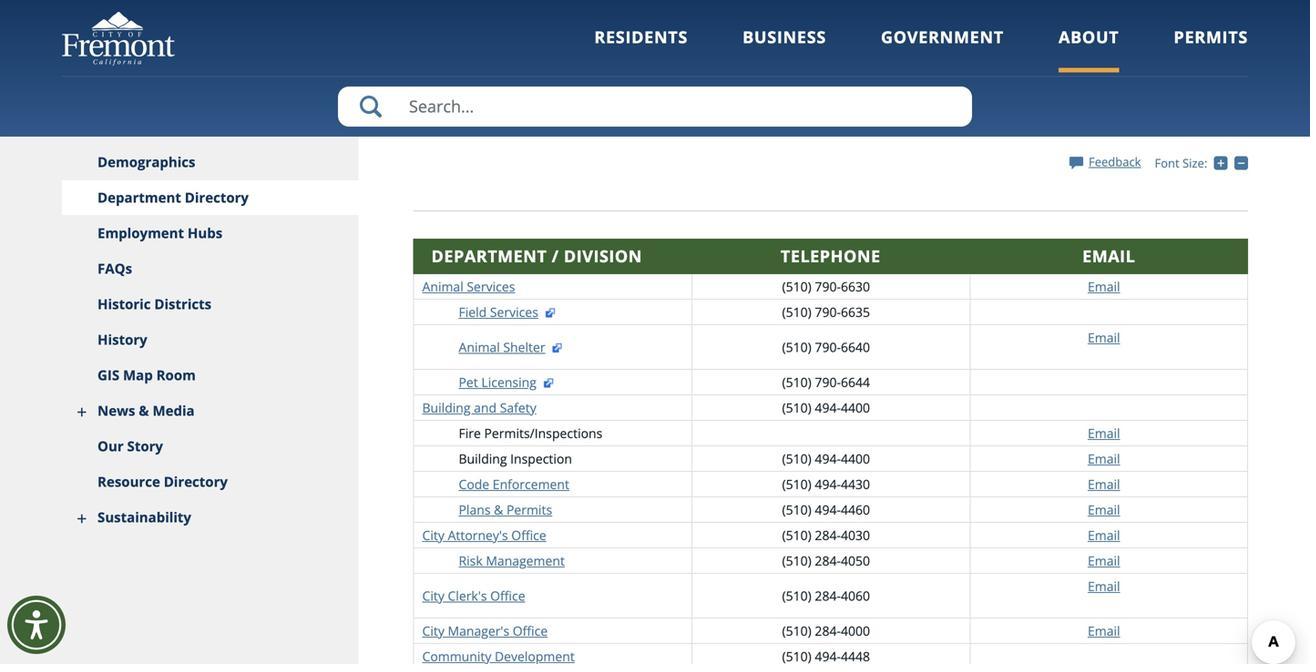 Task type: vqa. For each thing, say whether or not it's contained in the screenshot.
the rightmost Permits
yes



Task type: describe. For each thing, give the bounding box(es) containing it.
department / division
[[432, 245, 643, 267]]

0 horizontal spatial about link
[[413, 53, 446, 68]]

employment hubs link
[[62, 216, 359, 252]]

room
[[156, 366, 196, 385]]

our story link
[[62, 429, 359, 465]]

about for about
[[1059, 26, 1120, 48]]

sustainability link
[[62, 500, 359, 536]]

government
[[881, 26, 1004, 48]]

plans & permits
[[459, 501, 552, 519]]

business link
[[743, 26, 827, 73]]

email for 4050
[[1088, 552, 1121, 570]]

office for city attorney's office
[[512, 527, 547, 544]]

department directory
[[98, 188, 249, 207]]

(510) 790-6640
[[783, 338, 870, 356]]

+ link
[[1215, 154, 1235, 171]]

email link for 4030
[[1088, 527, 1121, 544]]

email for 4460
[[1088, 501, 1121, 519]]

resource directory
[[98, 473, 228, 491]]

animal services
[[422, 278, 515, 295]]

city snapshot
[[98, 117, 191, 136]]

(510) for city manager's office
[[783, 622, 812, 640]]

manager's
[[448, 622, 510, 640]]

(510) for animal services
[[783, 278, 812, 295]]

fire
[[459, 425, 481, 442]]

1 horizontal spatial about link
[[1059, 26, 1120, 73]]

284- for 4030
[[815, 527, 841, 544]]

(510) 790-6630
[[783, 278, 870, 295]]

animal for animal shelter
[[459, 338, 500, 356]]

historic
[[98, 295, 151, 314]]

city for city manager's office
[[422, 622, 445, 640]]

6644
[[841, 374, 870, 391]]

resource directory link
[[62, 465, 359, 500]]

(510) 790-6635
[[783, 303, 870, 321]]

4460
[[841, 501, 870, 519]]

(510) 284-4000
[[783, 622, 870, 640]]

our story
[[98, 437, 163, 456]]

city clerk's office
[[422, 587, 526, 605]]

6635
[[841, 303, 870, 321]]

790- for 6635
[[815, 303, 841, 321]]

(510) 494-4460
[[783, 501, 870, 519]]

gis map room link
[[62, 358, 359, 394]]

history
[[98, 330, 147, 349]]

284- for 4050
[[815, 552, 841, 570]]

city attorney's office
[[422, 527, 547, 544]]

790- for 6644
[[815, 374, 841, 391]]

6 (510) from the top
[[783, 450, 812, 467]]

faqs
[[98, 259, 132, 278]]

(510) for animal shelter
[[783, 338, 812, 356]]

office for city clerk's office
[[491, 587, 526, 605]]

email link for 6630
[[1088, 278, 1121, 295]]

animal for animal services
[[422, 278, 464, 295]]

city manager's office
[[422, 622, 548, 640]]

licensing
[[482, 374, 537, 391]]

shelter
[[503, 338, 546, 356]]

enforcement
[[493, 476, 570, 493]]

email for 4060
[[1088, 578, 1121, 595]]

government link
[[881, 26, 1004, 73]]

email link for 4430
[[1088, 476, 1121, 493]]

+
[[1228, 154, 1235, 171]]

email link for 4400
[[1088, 450, 1121, 467]]

2 4400 from the top
[[841, 450, 870, 467]]

code enforcement
[[459, 476, 570, 493]]

clerk's
[[448, 587, 487, 605]]

business
[[743, 26, 827, 48]]

demographics
[[98, 153, 196, 171]]

telephone
[[781, 245, 881, 267]]

494- for code enforcement
[[815, 476, 841, 493]]

(510) for code enforcement
[[783, 476, 812, 493]]

resource
[[98, 473, 160, 491]]

plans & permits link
[[459, 501, 552, 519]]

feedback
[[1089, 153, 1142, 170]]

494- for plans & permits
[[815, 501, 841, 519]]

services for field services
[[490, 303, 539, 321]]

4030
[[841, 527, 870, 544]]

risk management link
[[459, 552, 565, 570]]

790- for 6640
[[815, 338, 841, 356]]

office for city manager's office
[[513, 622, 548, 640]]

Search text field
[[338, 87, 973, 127]]

1 (510) 494-4400 from the top
[[783, 399, 870, 416]]

1 4400 from the top
[[841, 399, 870, 416]]

residents
[[595, 26, 688, 48]]

284- for 4000
[[815, 622, 841, 640]]

about department directory
[[413, 53, 817, 118]]

2 494- from the top
[[815, 450, 841, 467]]

story
[[127, 437, 163, 456]]

6630
[[841, 278, 870, 295]]

- link
[[1235, 154, 1253, 171]]

pet licensing link
[[459, 374, 555, 391]]

& for plans
[[494, 501, 503, 519]]

4060
[[841, 587, 870, 605]]

font size: link
[[1155, 155, 1208, 171]]

field services
[[459, 303, 539, 321]]

(510) for city clerk's office
[[783, 587, 812, 605]]

field
[[459, 303, 487, 321]]

494- for building and safety
[[815, 399, 841, 416]]

historic districts link
[[62, 287, 359, 323]]

snapshot
[[128, 117, 191, 136]]

code
[[459, 476, 490, 493]]

feedback link
[[1070, 153, 1142, 170]]

/
[[552, 245, 559, 267]]

news
[[98, 402, 135, 420]]

animal shelter
[[459, 338, 546, 356]]



Task type: locate. For each thing, give the bounding box(es) containing it.
494- up (510) 494-4460
[[815, 476, 841, 493]]

(510) down (510) 284-4060
[[783, 622, 812, 640]]

0 vertical spatial building
[[422, 399, 471, 416]]

city clerk's office link
[[422, 587, 526, 605]]

(510) 494-4430
[[783, 476, 870, 493]]

city left clerk's
[[422, 587, 445, 605]]

building and safety link
[[422, 399, 537, 416]]

districts
[[154, 295, 212, 314]]

gis map room
[[98, 366, 196, 385]]

animal services link
[[422, 278, 515, 295]]

0 vertical spatial about
[[1059, 26, 1120, 48]]

6640
[[841, 338, 870, 356]]

office right "manager's"
[[513, 622, 548, 640]]

0 vertical spatial department
[[413, 69, 637, 118]]

animal
[[422, 278, 464, 295], [459, 338, 500, 356]]

directory down demographics link
[[185, 188, 249, 207]]

directory inside resource directory link
[[164, 473, 228, 491]]

7 email link from the top
[[1088, 527, 1121, 544]]

residents link
[[595, 26, 688, 73]]

1 vertical spatial (510) 494-4400
[[783, 450, 870, 467]]

4400 up 4430
[[841, 450, 870, 467]]

-
[[1249, 154, 1253, 171]]

1 vertical spatial department
[[98, 188, 181, 207]]

4000
[[841, 622, 870, 640]]

8 email link from the top
[[1088, 552, 1121, 570]]

fire permits/inspections
[[459, 425, 603, 442]]

animal down field at the top
[[459, 338, 500, 356]]

494- down (510) 494-4430
[[815, 501, 841, 519]]

city left snapshot
[[98, 117, 124, 136]]

8 (510) from the top
[[783, 501, 812, 519]]

3 790- from the top
[[815, 338, 841, 356]]

about for about department directory
[[413, 53, 446, 68]]

1 790- from the top
[[815, 278, 841, 295]]

790- up the (510) 790-6635
[[815, 278, 841, 295]]

building down pet
[[422, 399, 471, 416]]

plans
[[459, 501, 491, 519]]

1 vertical spatial about
[[413, 53, 446, 68]]

(510) 494-4400
[[783, 399, 870, 416], [783, 450, 870, 467]]

city for city attorney's office
[[422, 527, 445, 544]]

0 vertical spatial animal
[[422, 278, 464, 295]]

1 284- from the top
[[815, 527, 841, 544]]

0 vertical spatial permits
[[1174, 26, 1249, 48]]

city
[[98, 117, 124, 136], [422, 527, 445, 544], [422, 587, 445, 605], [422, 622, 445, 640]]

risk
[[459, 552, 483, 570]]

(510) up the (510) 790-6635
[[783, 278, 812, 295]]

risk management
[[459, 552, 565, 570]]

office down risk management "link"
[[491, 587, 526, 605]]

&
[[139, 402, 149, 420], [494, 501, 503, 519]]

2 vertical spatial office
[[513, 622, 548, 640]]

city left attorney's
[[422, 527, 445, 544]]

494-
[[815, 399, 841, 416], [815, 450, 841, 467], [815, 476, 841, 493], [815, 501, 841, 519]]

4 email link from the top
[[1088, 450, 1121, 467]]

1 horizontal spatial about
[[1059, 26, 1120, 48]]

(510) down (510) 790-6640
[[783, 374, 812, 391]]

email link for 4060
[[1088, 578, 1121, 595]]

284- down (510) 284-4060
[[815, 622, 841, 640]]

1 vertical spatial services
[[490, 303, 539, 321]]

sustainability
[[98, 508, 191, 527]]

790- down (510) 790-6640
[[815, 374, 841, 391]]

4400
[[841, 399, 870, 416], [841, 450, 870, 467]]

(510) for pet licensing
[[783, 374, 812, 391]]

field services link
[[459, 303, 557, 321]]

directory down business
[[646, 69, 817, 118]]

494- up (510) 494-4430
[[815, 450, 841, 467]]

pet
[[459, 374, 478, 391]]

284- down (510) 284-4030
[[815, 552, 841, 570]]

building inspection
[[459, 450, 572, 467]]

0 horizontal spatial &
[[139, 402, 149, 420]]

494- down (510) 790-6644
[[815, 399, 841, 416]]

(510) for plans & permits
[[783, 501, 812, 519]]

news & media link
[[62, 394, 359, 429]]

news & media
[[98, 402, 195, 420]]

11 (510) from the top
[[783, 587, 812, 605]]

(510) down (510) 284-4030
[[783, 552, 812, 570]]

284- for 4060
[[815, 587, 841, 605]]

(510) for risk management
[[783, 552, 812, 570]]

9 (510) from the top
[[783, 527, 812, 544]]

& right plans
[[494, 501, 503, 519]]

1 email link from the top
[[1088, 278, 1121, 295]]

email link for 4000
[[1088, 622, 1121, 640]]

(510) up (510) 494-4430
[[783, 450, 812, 467]]

0 vertical spatial directory
[[646, 69, 817, 118]]

directory for department directory
[[185, 188, 249, 207]]

1 (510) from the top
[[783, 278, 812, 295]]

2 790- from the top
[[815, 303, 841, 321]]

directory for resource directory
[[164, 473, 228, 491]]

map
[[123, 366, 153, 385]]

(510) up (510) 284-4050
[[783, 527, 812, 544]]

animal shelter link
[[459, 338, 564, 356]]

& right news
[[139, 402, 149, 420]]

about link
[[1059, 26, 1120, 73], [413, 53, 446, 68]]

code enforcement link
[[459, 476, 570, 493]]

6 email link from the top
[[1088, 501, 1121, 519]]

city left "manager's"
[[422, 622, 445, 640]]

1 vertical spatial office
[[491, 587, 526, 605]]

4430
[[841, 476, 870, 493]]

building up code
[[459, 450, 507, 467]]

4 494- from the top
[[815, 501, 841, 519]]

2 284- from the top
[[815, 552, 841, 570]]

(510) 494-4400 up (510) 494-4430
[[783, 450, 870, 467]]

1 vertical spatial &
[[494, 501, 503, 519]]

2 vertical spatial directory
[[164, 473, 228, 491]]

email for 4000
[[1088, 622, 1121, 640]]

3 (510) from the top
[[783, 338, 812, 356]]

7 (510) from the top
[[783, 476, 812, 493]]

4 (510) from the top
[[783, 374, 812, 391]]

9 email link from the top
[[1088, 578, 1121, 595]]

(510) down (510) 790-6644
[[783, 399, 812, 416]]

& inside the news & media link
[[139, 402, 149, 420]]

(510) down (510) 790-6630
[[783, 303, 812, 321]]

790- for 6630
[[815, 278, 841, 295]]

(510) up (510) 494-4460
[[783, 476, 812, 493]]

(510) down (510) 494-4430
[[783, 501, 812, 519]]

employment hubs
[[98, 224, 223, 242]]

10 (510) from the top
[[783, 552, 812, 570]]

(510) 284-4030
[[783, 527, 870, 544]]

1 horizontal spatial permits
[[1174, 26, 1249, 48]]

employment
[[98, 224, 184, 242]]

1 vertical spatial animal
[[459, 338, 500, 356]]

permits
[[1174, 26, 1249, 48], [507, 501, 552, 519]]

directory inside department directory link
[[185, 188, 249, 207]]

inspection
[[511, 450, 572, 467]]

history link
[[62, 323, 359, 358]]

email link for 6640
[[1088, 329, 1121, 346]]

building
[[422, 399, 471, 416], [459, 450, 507, 467]]

2 (510) from the top
[[783, 303, 812, 321]]

1 vertical spatial building
[[459, 450, 507, 467]]

city for city snapshot
[[98, 117, 124, 136]]

font
[[1155, 155, 1180, 171]]

and
[[474, 399, 497, 416]]

(510) 494-4400 down (510) 790-6644
[[783, 399, 870, 416]]

department for department / division
[[432, 245, 547, 267]]

4 790- from the top
[[815, 374, 841, 391]]

(510) up (510) 790-6644
[[783, 338, 812, 356]]

directory down our story link
[[164, 473, 228, 491]]

1 horizontal spatial &
[[494, 501, 503, 519]]

email for 4030
[[1088, 527, 1121, 544]]

790- up (510) 790-6644
[[815, 338, 841, 356]]

& for news
[[139, 402, 149, 420]]

directory inside about department directory
[[646, 69, 817, 118]]

284- up (510) 284-4050
[[815, 527, 841, 544]]

(510) for city attorney's office
[[783, 527, 812, 544]]

1 vertical spatial directory
[[185, 188, 249, 207]]

(510) down (510) 284-4050
[[783, 587, 812, 605]]

10 email link from the top
[[1088, 622, 1121, 640]]

0 horizontal spatial permits
[[507, 501, 552, 519]]

hubs
[[188, 224, 223, 242]]

1 vertical spatial permits
[[507, 501, 552, 519]]

historic districts
[[98, 295, 212, 314]]

email for 6640
[[1088, 329, 1121, 346]]

gis
[[98, 366, 120, 385]]

790-
[[815, 278, 841, 295], [815, 303, 841, 321], [815, 338, 841, 356], [815, 374, 841, 391]]

size:
[[1183, 155, 1208, 171]]

284- down (510) 284-4050
[[815, 587, 841, 605]]

services for animal services
[[467, 278, 515, 295]]

12 (510) from the top
[[783, 622, 812, 640]]

284-
[[815, 527, 841, 544], [815, 552, 841, 570], [815, 587, 841, 605], [815, 622, 841, 640]]

3 284- from the top
[[815, 587, 841, 605]]

1 494- from the top
[[815, 399, 841, 416]]

permits link
[[1174, 26, 1249, 73]]

0 vertical spatial 4400
[[841, 399, 870, 416]]

email link for 4460
[[1088, 501, 1121, 519]]

0 vertical spatial services
[[467, 278, 515, 295]]

(510) for building and safety
[[783, 399, 812, 416]]

faqs link
[[62, 252, 359, 287]]

0 vertical spatial office
[[512, 527, 547, 544]]

4050
[[841, 552, 870, 570]]

city snapshot link
[[62, 109, 359, 145]]

2 vertical spatial department
[[432, 245, 547, 267]]

about inside about department directory
[[413, 53, 446, 68]]

5 email link from the top
[[1088, 476, 1121, 493]]

email for 4430
[[1088, 476, 1121, 493]]

services up the field services
[[467, 278, 515, 295]]

management
[[486, 552, 565, 570]]

5 (510) from the top
[[783, 399, 812, 416]]

1 vertical spatial 4400
[[841, 450, 870, 467]]

building for building inspection
[[459, 450, 507, 467]]

email for 4400
[[1088, 450, 1121, 467]]

2 (510) 494-4400 from the top
[[783, 450, 870, 467]]

(510) 284-4050
[[783, 552, 870, 570]]

3 email link from the top
[[1088, 425, 1121, 442]]

790- down (510) 790-6630
[[815, 303, 841, 321]]

2 email link from the top
[[1088, 329, 1121, 346]]

0 vertical spatial &
[[139, 402, 149, 420]]

0 horizontal spatial about
[[413, 53, 446, 68]]

about
[[1059, 26, 1120, 48], [413, 53, 446, 68]]

department
[[413, 69, 637, 118], [98, 188, 181, 207], [432, 245, 547, 267]]

building and safety
[[422, 399, 537, 416]]

(510) 790-6644
[[783, 374, 870, 391]]

our
[[98, 437, 124, 456]]

department for department directory
[[98, 188, 181, 207]]

4 284- from the top
[[815, 622, 841, 640]]

3 494- from the top
[[815, 476, 841, 493]]

(510) for field services
[[783, 303, 812, 321]]

department inside about department directory
[[413, 69, 637, 118]]

services up animal shelter link in the left bottom of the page
[[490, 303, 539, 321]]

0 vertical spatial (510) 494-4400
[[783, 399, 870, 416]]

email for 6630
[[1088, 278, 1121, 295]]

office up management
[[512, 527, 547, 544]]

media
[[153, 402, 195, 420]]

building for building and safety
[[422, 399, 471, 416]]

animal up field at the top
[[422, 278, 464, 295]]

email link for 4050
[[1088, 552, 1121, 570]]

font size:
[[1155, 155, 1208, 171]]

city for city clerk's office
[[422, 587, 445, 605]]

pet licensing
[[459, 374, 537, 391]]

4400 down 6644
[[841, 399, 870, 416]]



